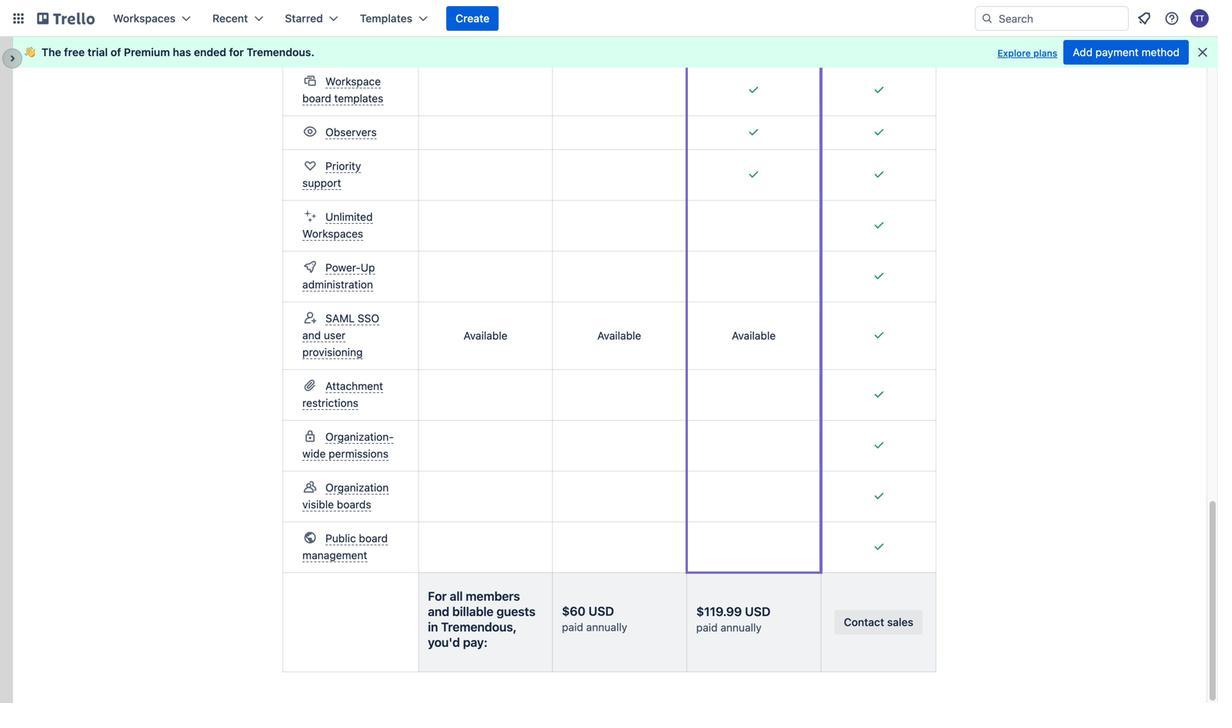 Task type: vqa. For each thing, say whether or not it's contained in the screenshot.
Contact sales
yes



Task type: locate. For each thing, give the bounding box(es) containing it.
0 horizontal spatial usd
[[589, 604, 614, 619]]

tremendous inside banner
[[247, 46, 311, 58]]

permissions
[[329, 448, 389, 460]]

contact
[[844, 616, 885, 629]]

wave image
[[25, 45, 35, 59]]

1 annually from the left
[[586, 621, 628, 634]]

1 vertical spatial board
[[359, 532, 388, 545]]

open information menu image
[[1165, 11, 1180, 26]]

workspaces up premium
[[113, 12, 176, 25]]

annually for $60
[[586, 621, 628, 634]]

0 horizontal spatial workspaces
[[113, 12, 176, 25]]

0 horizontal spatial tremendous
[[247, 46, 311, 58]]

workspaces inside workspaces dropdown button
[[113, 12, 176, 25]]

board inside public board management
[[359, 532, 388, 545]]

workspaces down unlimited
[[302, 227, 363, 240]]

paid inside $60 usd paid annually
[[562, 621, 583, 634]]

board
[[302, 92, 331, 105], [359, 532, 388, 545]]

support
[[302, 177, 341, 189]]

0 horizontal spatial available
[[464, 329, 508, 342]]

pay:
[[463, 635, 488, 650]]

0 vertical spatial and
[[302, 329, 321, 342]]

restrictions
[[302, 397, 358, 409]]

the
[[42, 46, 61, 58]]

board for management
[[359, 532, 388, 545]]

organization- wide permissions
[[302, 431, 394, 460]]

1 available from the left
[[464, 329, 508, 342]]

annually
[[586, 621, 628, 634], [721, 622, 762, 634]]

paid
[[562, 621, 583, 634], [696, 622, 718, 634]]

workspace board templates
[[302, 75, 384, 105]]

0 horizontal spatial and
[[302, 329, 321, 342]]

back to home image
[[37, 6, 95, 31]]

and
[[302, 329, 321, 342], [428, 605, 449, 619]]

2 horizontal spatial available
[[732, 329, 776, 342]]

visible
[[302, 498, 334, 511]]

organization
[[326, 481, 389, 494]]

usd right $60
[[589, 604, 614, 619]]

1 horizontal spatial usd
[[745, 605, 771, 619]]

2 annually from the left
[[721, 622, 762, 634]]

1 horizontal spatial board
[[359, 532, 388, 545]]

0 vertical spatial workspaces
[[113, 12, 176, 25]]

annually inside $60 usd paid annually
[[586, 621, 628, 634]]

1 horizontal spatial available
[[598, 329, 641, 342]]

board inside workspace board templates
[[302, 92, 331, 105]]

1 horizontal spatial paid
[[696, 622, 718, 634]]

add
[[1073, 46, 1093, 58]]

paid inside $119.99 usd paid annually
[[696, 622, 718, 634]]

banner containing 👋
[[12, 37, 1218, 68]]

usd inside $119.99 usd paid annually
[[745, 605, 771, 619]]

board right public
[[359, 532, 388, 545]]

and left user
[[302, 329, 321, 342]]

1 horizontal spatial annually
[[721, 622, 762, 634]]

paid for $60 usd
[[562, 621, 583, 634]]

tremendous down starred
[[247, 46, 311, 58]]

0 vertical spatial board
[[302, 92, 331, 105]]

and inside saml sso and user provisioning
[[302, 329, 321, 342]]

0 vertical spatial tremendous
[[247, 46, 311, 58]]

usd inside $60 usd paid annually
[[589, 604, 614, 619]]

paid down $60
[[562, 621, 583, 634]]

3 available from the left
[[732, 329, 776, 342]]

guests
[[497, 605, 536, 619]]

0 horizontal spatial paid
[[562, 621, 583, 634]]

public
[[326, 532, 356, 545]]

paid for $119.99 usd
[[696, 622, 718, 634]]

has
[[173, 46, 191, 58]]

management
[[302, 549, 367, 562]]

organization-
[[326, 431, 394, 443]]

1 paid from the left
[[562, 621, 583, 634]]

usd
[[589, 604, 614, 619], [745, 605, 771, 619]]

1 horizontal spatial tremendous
[[441, 620, 513, 635]]

2 paid from the left
[[696, 622, 718, 634]]

unlimited
[[326, 211, 373, 223]]

tremendous up pay:
[[441, 620, 513, 635]]

billable
[[452, 605, 494, 619]]

explore
[[998, 48, 1031, 58]]

0 horizontal spatial annually
[[586, 621, 628, 634]]

recent button
[[203, 6, 273, 31]]

available
[[464, 329, 508, 342], [598, 329, 641, 342], [732, 329, 776, 342]]

0 notifications image
[[1135, 9, 1154, 28]]

and down for
[[428, 605, 449, 619]]

starred
[[285, 12, 323, 25]]

$60 usd paid annually
[[562, 604, 628, 634]]

1 vertical spatial and
[[428, 605, 449, 619]]

up
[[361, 261, 375, 274]]

templates button
[[351, 6, 437, 31]]

saml sso and user provisioning
[[302, 312, 379, 359]]

board down workspace
[[302, 92, 331, 105]]

paid down '$119.99'
[[696, 622, 718, 634]]

priority support
[[302, 160, 361, 189]]

you'd
[[428, 635, 460, 650]]

members
[[466, 589, 520, 604]]

create
[[456, 12, 490, 25]]

1 horizontal spatial workspaces
[[302, 227, 363, 240]]

saml
[[326, 312, 355, 325]]

workspaces
[[113, 12, 176, 25], [302, 227, 363, 240]]

1 usd from the left
[[589, 604, 614, 619]]

tremendous
[[247, 46, 311, 58], [441, 620, 513, 635]]

power-up administration
[[302, 261, 375, 291]]

$60
[[562, 604, 586, 619]]

0 horizontal spatial board
[[302, 92, 331, 105]]

contact sales link
[[835, 610, 923, 635]]

wide
[[302, 448, 326, 460]]

usd right '$119.99'
[[745, 605, 771, 619]]

public board management
[[302, 532, 388, 562]]

1 horizontal spatial and
[[428, 605, 449, 619]]

templates
[[360, 12, 413, 25]]

sales
[[887, 616, 914, 629]]

for
[[229, 46, 244, 58]]

banner
[[12, 37, 1218, 68]]

create button
[[446, 6, 499, 31]]

2 usd from the left
[[745, 605, 771, 619]]

1 vertical spatial workspaces
[[302, 227, 363, 240]]

annually inside $119.99 usd paid annually
[[721, 622, 762, 634]]



Task type: describe. For each thing, give the bounding box(es) containing it.
starred button
[[276, 6, 348, 31]]

workspaces inside unlimited workspaces
[[302, 227, 363, 240]]

organization visible boards
[[302, 481, 389, 511]]

user
[[324, 329, 346, 342]]

unlimited workspaces
[[302, 211, 373, 240]]

priority
[[326, 160, 361, 172]]

for all members and billable guests in
[[428, 589, 536, 635]]

premium
[[124, 46, 170, 58]]

boards
[[337, 498, 371, 511]]

trial
[[88, 46, 108, 58]]

terry turtle (terryturtle) image
[[1191, 9, 1209, 28]]

usd for $60 usd
[[589, 604, 614, 619]]

provisioning
[[302, 346, 363, 359]]

, you'd pay:
[[428, 620, 517, 650]]

1 vertical spatial tremendous
[[441, 620, 513, 635]]

contact sales
[[844, 616, 914, 629]]

search image
[[981, 12, 994, 25]]

plans
[[1034, 48, 1058, 58]]

administration
[[302, 278, 373, 291]]

workspace
[[326, 75, 381, 88]]

board for templates
[[302, 92, 331, 105]]

usd for $119.99 usd
[[745, 605, 771, 619]]

method
[[1142, 46, 1180, 58]]

attachment restrictions
[[302, 380, 383, 409]]

payment
[[1096, 46, 1139, 58]]

all
[[450, 589, 463, 604]]

power-
[[326, 261, 361, 274]]

👋
[[25, 46, 35, 58]]

templates
[[334, 92, 384, 105]]

👋 the free trial of premium has ended for tremendous .
[[25, 46, 315, 58]]

ended
[[194, 46, 226, 58]]

for
[[428, 589, 447, 604]]

$119.99 usd paid annually
[[696, 605, 771, 634]]

in
[[428, 620, 438, 635]]

observers
[[326, 126, 377, 139]]

annually for $119.99
[[721, 622, 762, 634]]

add payment method button
[[1064, 40, 1189, 65]]

2 available from the left
[[598, 329, 641, 342]]

add payment method
[[1073, 46, 1180, 58]]

of
[[111, 46, 121, 58]]

Search field
[[975, 6, 1129, 31]]

recent
[[212, 12, 248, 25]]

and inside for all members and billable guests in
[[428, 605, 449, 619]]

.
[[311, 46, 315, 58]]

attachment
[[326, 380, 383, 393]]

explore plans button
[[998, 44, 1058, 62]]

workspaces button
[[104, 6, 200, 31]]

$119.99
[[696, 605, 742, 619]]

primary element
[[0, 0, 1218, 37]]

,
[[513, 620, 517, 635]]

explore plans
[[998, 48, 1058, 58]]

free
[[64, 46, 85, 58]]

sso
[[358, 312, 379, 325]]



